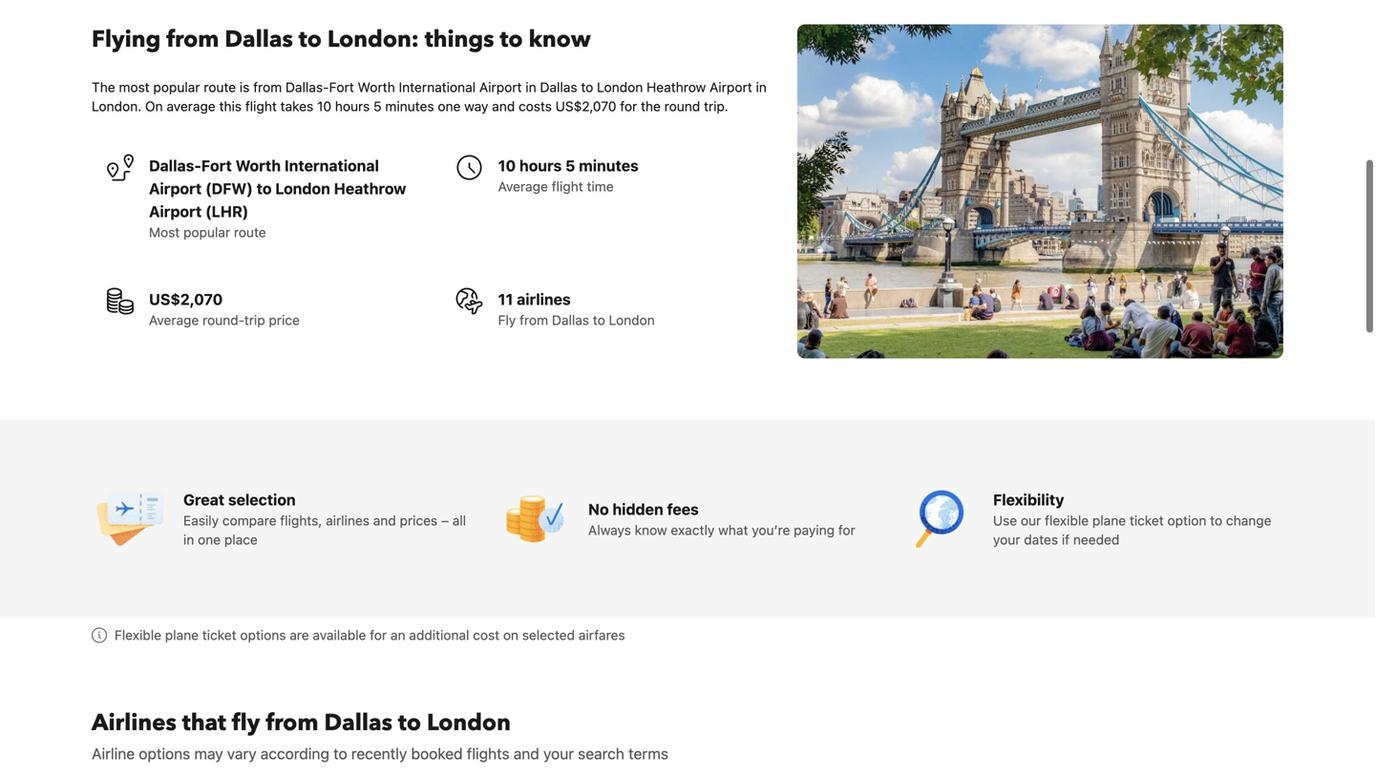 Task type: vqa. For each thing, say whether or not it's contained in the screenshot.
Get
no



Task type: locate. For each thing, give the bounding box(es) containing it.
airlines right flights,
[[326, 513, 370, 529]]

plane up needed at the bottom right of page
[[1093, 513, 1126, 529]]

0 horizontal spatial in
[[183, 532, 194, 548]]

one inside great selection easily compare flights, airlines and prices – all in one place
[[198, 532, 221, 548]]

airline
[[92, 745, 135, 763]]

1 vertical spatial route
[[234, 224, 266, 240]]

your
[[993, 532, 1021, 548], [544, 745, 574, 763]]

what
[[719, 522, 748, 538]]

1 horizontal spatial heathrow
[[647, 79, 706, 95]]

international
[[399, 79, 476, 95], [285, 156, 379, 175]]

1 vertical spatial popular
[[183, 224, 230, 240]]

0 vertical spatial options
[[240, 627, 286, 643]]

from right the is
[[253, 79, 282, 95]]

0 horizontal spatial dallas-
[[149, 156, 201, 175]]

if
[[1062, 532, 1070, 548]]

1 horizontal spatial average
[[498, 178, 548, 194]]

1 vertical spatial one
[[198, 532, 221, 548]]

hours inside the most popular route is from dallas-fort worth international airport in dallas to london heathrow airport in london. on average this flight takes 10 hours 5 minutes one way and costs us$2,070 for the round trip.
[[335, 98, 370, 114]]

options down airlines
[[139, 745, 190, 763]]

worth
[[358, 79, 395, 95], [236, 156, 281, 175]]

the
[[92, 79, 115, 95]]

dallas
[[225, 24, 293, 55], [540, 79, 578, 95], [552, 312, 589, 328], [324, 708, 393, 739]]

flight
[[245, 98, 277, 114], [552, 178, 583, 194]]

that
[[182, 708, 226, 739]]

1 vertical spatial plane
[[165, 627, 199, 643]]

know down "hidden" at the bottom of page
[[635, 522, 667, 538]]

average for 10 hours 5 minutes
[[498, 178, 548, 194]]

popular
[[153, 79, 200, 95], [183, 224, 230, 240]]

0 vertical spatial 10
[[317, 98, 332, 114]]

your down use
[[993, 532, 1021, 548]]

route up this
[[204, 79, 236, 95]]

london
[[597, 79, 643, 95], [275, 179, 330, 198], [609, 312, 655, 328], [427, 708, 511, 739]]

0 vertical spatial flight
[[245, 98, 277, 114]]

fort up (dfw)
[[201, 156, 232, 175]]

us$2,070 inside the most popular route is from dallas-fort worth international airport in dallas to london heathrow airport in london. on average this flight takes 10 hours 5 minutes one way and costs us$2,070 for the round trip.
[[556, 98, 617, 114]]

0 vertical spatial worth
[[358, 79, 395, 95]]

0 vertical spatial route
[[204, 79, 236, 95]]

for inside 'no hidden fees always know exactly what you're paying for'
[[839, 522, 856, 538]]

your left search
[[544, 745, 574, 763]]

fees
[[667, 500, 699, 519]]

ticket left are
[[202, 627, 237, 643]]

1 vertical spatial fort
[[201, 156, 232, 175]]

international inside the most popular route is from dallas-fort worth international airport in dallas to london heathrow airport in london. on average this flight takes 10 hours 5 minutes one way and costs us$2,070 for the round trip.
[[399, 79, 476, 95]]

know up costs
[[529, 24, 591, 55]]

0 vertical spatial heathrow
[[647, 79, 706, 95]]

fort
[[329, 79, 354, 95], [201, 156, 232, 175]]

us$2,070 right costs
[[556, 98, 617, 114]]

0 horizontal spatial airlines
[[326, 513, 370, 529]]

flexible
[[115, 627, 161, 643]]

1 horizontal spatial worth
[[358, 79, 395, 95]]

plane
[[1093, 513, 1126, 529], [165, 627, 199, 643]]

and left prices
[[373, 513, 396, 529]]

1 vertical spatial heathrow
[[334, 179, 406, 198]]

the
[[641, 98, 661, 114]]

airfares
[[579, 627, 625, 643]]

1 horizontal spatial dallas-
[[286, 79, 329, 95]]

plane right flexible
[[165, 627, 199, 643]]

trip
[[244, 312, 265, 328]]

1 vertical spatial know
[[635, 522, 667, 538]]

1 horizontal spatial options
[[240, 627, 286, 643]]

trip.
[[704, 98, 729, 114]]

no hidden fees always know exactly what you're paying for
[[588, 500, 856, 538]]

0 horizontal spatial average
[[149, 312, 199, 328]]

1 horizontal spatial one
[[438, 98, 461, 114]]

always
[[588, 522, 631, 538]]

0 horizontal spatial flight
[[245, 98, 277, 114]]

one left way
[[438, 98, 461, 114]]

1 horizontal spatial know
[[635, 522, 667, 538]]

us$2,070
[[556, 98, 617, 114], [149, 290, 223, 308]]

dallas-
[[286, 79, 329, 95], [149, 156, 201, 175]]

to right things
[[500, 24, 523, 55]]

dallas- up takes
[[286, 79, 329, 95]]

international inside dallas-fort worth international airport (dfw) to london heathrow airport (lhr)
[[285, 156, 379, 175]]

0 vertical spatial fort
[[329, 79, 354, 95]]

and inside airlines that fly from dallas to london airline options may vary according to recently booked flights and your search terms
[[514, 745, 540, 763]]

airlines that fly from dallas to london airline options may vary according to recently booked flights and your search terms
[[92, 708, 669, 763]]

international down takes
[[285, 156, 379, 175]]

and right way
[[492, 98, 515, 114]]

dallas up recently
[[324, 708, 393, 739]]

dallas up costs
[[540, 79, 578, 95]]

london inside airlines that fly from dallas to london airline options may vary according to recently booked flights and your search terms
[[427, 708, 511, 739]]

options left are
[[240, 627, 286, 643]]

and right flights
[[514, 745, 540, 763]]

you're
[[752, 522, 790, 538]]

1 horizontal spatial 10
[[498, 156, 516, 175]]

0 horizontal spatial 10
[[317, 98, 332, 114]]

5
[[374, 98, 382, 114], [566, 156, 575, 175]]

0 vertical spatial ticket
[[1130, 513, 1164, 529]]

hours
[[335, 98, 370, 114], [520, 156, 562, 175]]

0 horizontal spatial minutes
[[385, 98, 434, 114]]

0 horizontal spatial hours
[[335, 98, 370, 114]]

1 vertical spatial your
[[544, 745, 574, 763]]

fly from dallas to london
[[498, 312, 655, 328]]

ticket inside flexibility use our flexible plane ticket option to change your dates if needed
[[1130, 513, 1164, 529]]

route down (lhr)
[[234, 224, 266, 240]]

1 vertical spatial average
[[149, 312, 199, 328]]

this
[[219, 98, 242, 114]]

place
[[224, 532, 258, 548]]

1 horizontal spatial plane
[[1093, 513, 1126, 529]]

1 vertical spatial airlines
[[326, 513, 370, 529]]

10 up average flight time
[[498, 156, 516, 175]]

0 vertical spatial airlines
[[517, 290, 571, 308]]

0 vertical spatial plane
[[1093, 513, 1126, 529]]

for left the
[[620, 98, 637, 114]]

to up 10 hours 5 minutes
[[581, 79, 594, 95]]

1 vertical spatial minutes
[[579, 156, 639, 175]]

international up way
[[399, 79, 476, 95]]

to right (dfw)
[[257, 179, 272, 198]]

fort down flying from dallas to london: things to know
[[329, 79, 354, 95]]

to left london:
[[299, 24, 322, 55]]

flights
[[467, 745, 510, 763]]

on
[[145, 98, 163, 114]]

dallas- inside the most popular route is from dallas-fort worth international airport in dallas to london heathrow airport in london. on average this flight takes 10 hours 5 minutes one way and costs us$2,070 for the round trip.
[[286, 79, 329, 95]]

1 horizontal spatial us$2,070
[[556, 98, 617, 114]]

0 vertical spatial and
[[492, 98, 515, 114]]

1 horizontal spatial in
[[526, 79, 537, 95]]

plane inside flexibility use our flexible plane ticket option to change your dates if needed
[[1093, 513, 1126, 529]]

from inside the most popular route is from dallas-fort worth international airport in dallas to london heathrow airport in london. on average this flight takes 10 hours 5 minutes one way and costs us$2,070 for the round trip.
[[253, 79, 282, 95]]

hours right takes
[[335, 98, 370, 114]]

1 horizontal spatial minutes
[[579, 156, 639, 175]]

one
[[438, 98, 461, 114], [198, 532, 221, 548]]

0 horizontal spatial heathrow
[[334, 179, 406, 198]]

average down 10 hours 5 minutes
[[498, 178, 548, 194]]

2 horizontal spatial for
[[839, 522, 856, 538]]

1 horizontal spatial international
[[399, 79, 476, 95]]

10 right takes
[[317, 98, 332, 114]]

1 vertical spatial flight
[[552, 178, 583, 194]]

average
[[498, 178, 548, 194], [149, 312, 199, 328]]

worth up (dfw)
[[236, 156, 281, 175]]

0 vertical spatial hours
[[335, 98, 370, 114]]

0 horizontal spatial options
[[139, 745, 190, 763]]

0 vertical spatial minutes
[[385, 98, 434, 114]]

0 vertical spatial dallas-
[[286, 79, 329, 95]]

worth down london:
[[358, 79, 395, 95]]

minutes up time
[[579, 156, 639, 175]]

dallas inside the most popular route is from dallas-fort worth international airport in dallas to london heathrow airport in london. on average this flight takes 10 hours 5 minutes one way and costs us$2,070 for the round trip.
[[540, 79, 578, 95]]

dallas inside airlines that fly from dallas to london airline options may vary according to recently booked flights and your search terms
[[324, 708, 393, 739]]

from inside airlines that fly from dallas to london airline options may vary according to recently booked flights and your search terms
[[266, 708, 319, 739]]

one down the easily
[[198, 532, 221, 548]]

2 vertical spatial for
[[370, 627, 387, 643]]

us$2,070 up round-
[[149, 290, 223, 308]]

0 horizontal spatial one
[[198, 532, 221, 548]]

flying from dallas to london: things to know
[[92, 24, 591, 55]]

1 vertical spatial options
[[139, 745, 190, 763]]

use
[[993, 513, 1018, 529]]

minutes
[[385, 98, 434, 114], [579, 156, 639, 175]]

options inside airlines that fly from dallas to london airline options may vary according to recently booked flights and your search terms
[[139, 745, 190, 763]]

ticket
[[1130, 513, 1164, 529], [202, 627, 237, 643]]

worth inside dallas-fort worth international airport (dfw) to london heathrow airport (lhr)
[[236, 156, 281, 175]]

1 horizontal spatial ticket
[[1130, 513, 1164, 529]]

airport
[[479, 79, 522, 95], [710, 79, 753, 95], [149, 179, 202, 198], [149, 202, 202, 220]]

to
[[299, 24, 322, 55], [500, 24, 523, 55], [581, 79, 594, 95], [257, 179, 272, 198], [593, 312, 605, 328], [1211, 513, 1223, 529], [398, 708, 421, 739], [333, 745, 347, 763]]

great selection easily compare flights, airlines and prices – all in one place
[[183, 491, 466, 548]]

selected
[[522, 627, 575, 643]]

for left an on the bottom of the page
[[370, 627, 387, 643]]

heathrow inside dallas-fort worth international airport (dfw) to london heathrow airport (lhr)
[[334, 179, 406, 198]]

0 horizontal spatial fort
[[201, 156, 232, 175]]

round
[[665, 98, 700, 114]]

0 horizontal spatial 5
[[374, 98, 382, 114]]

(lhr)
[[205, 202, 249, 220]]

available
[[313, 627, 366, 643]]

0 horizontal spatial worth
[[236, 156, 281, 175]]

flights,
[[280, 513, 322, 529]]

minutes left way
[[385, 98, 434, 114]]

2 vertical spatial and
[[514, 745, 540, 763]]

10 hours 5 minutes
[[498, 156, 639, 175]]

0 horizontal spatial us$2,070
[[149, 290, 223, 308]]

one inside the most popular route is from dallas-fort worth international airport in dallas to london heathrow airport in london. on average this flight takes 10 hours 5 minutes one way and costs us$2,070 for the round trip.
[[438, 98, 461, 114]]

0 horizontal spatial ticket
[[202, 627, 237, 643]]

dallas- down 'average'
[[149, 156, 201, 175]]

and inside the most popular route is from dallas-fort worth international airport in dallas to london heathrow airport in london. on average this flight takes 10 hours 5 minutes one way and costs us$2,070 for the round trip.
[[492, 98, 515, 114]]

–
[[441, 513, 449, 529]]

1 horizontal spatial your
[[993, 532, 1021, 548]]

1 horizontal spatial airlines
[[517, 290, 571, 308]]

0 vertical spatial popular
[[153, 79, 200, 95]]

costs
[[519, 98, 552, 114]]

airlines right 11
[[517, 290, 571, 308]]

1 vertical spatial 5
[[566, 156, 575, 175]]

5 up average flight time
[[566, 156, 575, 175]]

popular up 'average'
[[153, 79, 200, 95]]

0 vertical spatial international
[[399, 79, 476, 95]]

needed
[[1074, 532, 1120, 548]]

airlines inside great selection easily compare flights, airlines and prices – all in one place
[[326, 513, 370, 529]]

0 vertical spatial us$2,070
[[556, 98, 617, 114]]

1 vertical spatial dallas-
[[149, 156, 201, 175]]

0 horizontal spatial know
[[529, 24, 591, 55]]

1 vertical spatial and
[[373, 513, 396, 529]]

1 vertical spatial hours
[[520, 156, 562, 175]]

know
[[529, 24, 591, 55], [635, 522, 667, 538]]

1 horizontal spatial flight
[[552, 178, 583, 194]]

1 vertical spatial worth
[[236, 156, 281, 175]]

in
[[526, 79, 537, 95], [756, 79, 767, 95], [183, 532, 194, 548]]

from
[[166, 24, 219, 55], [253, 79, 282, 95], [520, 312, 548, 328], [266, 708, 319, 739]]

average round-trip price
[[149, 312, 300, 328]]

to right the option on the bottom right of the page
[[1211, 513, 1223, 529]]

1 horizontal spatial fort
[[329, 79, 354, 95]]

fly
[[498, 312, 516, 328]]

london:
[[328, 24, 419, 55]]

terms
[[629, 745, 669, 763]]

the most popular route is from dallas-fort worth international airport in dallas to london heathrow airport in london. on average this flight takes 10 hours 5 minutes one way and costs us$2,070 for the round trip.
[[92, 79, 767, 114]]

1 vertical spatial international
[[285, 156, 379, 175]]

0 vertical spatial 5
[[374, 98, 382, 114]]

popular down (lhr)
[[183, 224, 230, 240]]

0 horizontal spatial international
[[285, 156, 379, 175]]

1 vertical spatial for
[[839, 522, 856, 538]]

flexible plane ticket options are available for an additional cost on selected airfares
[[115, 627, 625, 643]]

11 airlines
[[498, 290, 571, 308]]

0 vertical spatial for
[[620, 98, 637, 114]]

hours up average flight time
[[520, 156, 562, 175]]

flight down 10 hours 5 minutes
[[552, 178, 583, 194]]

0 vertical spatial one
[[438, 98, 461, 114]]

for right paying at the right bottom
[[839, 522, 856, 538]]

0 horizontal spatial your
[[544, 745, 574, 763]]

1 horizontal spatial for
[[620, 98, 637, 114]]

0 vertical spatial average
[[498, 178, 548, 194]]

flexibility image
[[902, 481, 978, 557]]

0 vertical spatial your
[[993, 532, 1021, 548]]

flight inside the most popular route is from dallas-fort worth international airport in dallas to london heathrow airport in london. on average this flight takes 10 hours 5 minutes one way and costs us$2,070 for the round trip.
[[245, 98, 277, 114]]

from up according
[[266, 708, 319, 739]]

options
[[240, 627, 286, 643], [139, 745, 190, 763]]

average left round-
[[149, 312, 199, 328]]

way
[[464, 98, 489, 114]]

ticket left the option on the bottom right of the page
[[1130, 513, 1164, 529]]

flexibility
[[993, 491, 1065, 509]]

flight down the is
[[245, 98, 277, 114]]

to inside flexibility use our flexible plane ticket option to change your dates if needed
[[1211, 513, 1223, 529]]

to right fly
[[593, 312, 605, 328]]

5 down london:
[[374, 98, 382, 114]]



Task type: describe. For each thing, give the bounding box(es) containing it.
prices
[[400, 513, 438, 529]]

1 horizontal spatial hours
[[520, 156, 562, 175]]

hidden
[[613, 500, 664, 519]]

are
[[290, 627, 309, 643]]

search
[[578, 745, 625, 763]]

dallas- inside dallas-fort worth international airport (dfw) to london heathrow airport (lhr)
[[149, 156, 201, 175]]

dallas-fort worth international airport (dfw) to london heathrow airport (lhr)
[[149, 156, 406, 220]]

no
[[588, 500, 609, 519]]

to inside dallas-fort worth international airport (dfw) to london heathrow airport (lhr)
[[257, 179, 272, 198]]

fort inside dallas-fort worth international airport (dfw) to london heathrow airport (lhr)
[[201, 156, 232, 175]]

0 horizontal spatial plane
[[165, 627, 199, 643]]

on
[[503, 627, 519, 643]]

most
[[149, 224, 180, 240]]

compare
[[222, 513, 277, 529]]

dallas down 11 airlines
[[552, 312, 589, 328]]

from down 11 airlines
[[520, 312, 548, 328]]

to up booked
[[398, 708, 421, 739]]

0 vertical spatial know
[[529, 24, 591, 55]]

for inside the most popular route is from dallas-fort worth international airport in dallas to london heathrow airport in london. on average this flight takes 10 hours 5 minutes one way and costs us$2,070 for the round trip.
[[620, 98, 637, 114]]

most
[[119, 79, 150, 95]]

easily
[[183, 513, 219, 529]]

1 horizontal spatial 5
[[566, 156, 575, 175]]

additional
[[409, 627, 469, 643]]

round-
[[203, 312, 244, 328]]

selection
[[228, 491, 296, 509]]

(dfw)
[[205, 179, 253, 198]]

takes
[[280, 98, 314, 114]]

change
[[1227, 513, 1272, 529]]

dates
[[1024, 532, 1059, 548]]

dallas up the is
[[225, 24, 293, 55]]

flexibility use our flexible plane ticket option to change your dates if needed
[[993, 491, 1272, 548]]

popular inside the most popular route is from dallas-fort worth international airport in dallas to london heathrow airport in london. on average this flight takes 10 hours 5 minutes one way and costs us$2,070 for the round trip.
[[153, 79, 200, 95]]

vary
[[227, 745, 257, 763]]

and inside great selection easily compare flights, airlines and prices – all in one place
[[373, 513, 396, 529]]

great
[[183, 491, 225, 509]]

to left recently
[[333, 745, 347, 763]]

11
[[498, 290, 513, 308]]

fort inside the most popular route is from dallas-fort worth international airport in dallas to london heathrow airport in london. on average this flight takes 10 hours 5 minutes one way and costs us$2,070 for the round trip.
[[329, 79, 354, 95]]

london inside dallas-fort worth international airport (dfw) to london heathrow airport (lhr)
[[275, 179, 330, 198]]

average for us$2,070
[[149, 312, 199, 328]]

in inside great selection easily compare flights, airlines and prices – all in one place
[[183, 532, 194, 548]]

all
[[453, 513, 466, 529]]

things
[[425, 24, 494, 55]]

your inside airlines that fly from dallas to london airline options may vary according to recently booked flights and your search terms
[[544, 745, 574, 763]]

fly
[[232, 708, 260, 739]]

flying
[[92, 24, 161, 55]]

10 inside the most popular route is from dallas-fort worth international airport in dallas to london heathrow airport in london. on average this flight takes 10 hours 5 minutes one way and costs us$2,070 for the round trip.
[[317, 98, 332, 114]]

our
[[1021, 513, 1042, 529]]

london.
[[92, 98, 142, 114]]

2 horizontal spatial in
[[756, 79, 767, 95]]

your inside flexibility use our flexible plane ticket option to change your dates if needed
[[993, 532, 1021, 548]]

airlines
[[92, 708, 177, 739]]

flexible
[[1045, 513, 1089, 529]]

time
[[587, 178, 614, 194]]

recently
[[351, 745, 407, 763]]

1 vertical spatial 10
[[498, 156, 516, 175]]

is
[[240, 79, 250, 95]]

from right flying
[[166, 24, 219, 55]]

average flight time
[[498, 178, 614, 194]]

option
[[1168, 513, 1207, 529]]

no hidden fees image
[[497, 481, 573, 557]]

0 horizontal spatial for
[[370, 627, 387, 643]]

1 vertical spatial ticket
[[202, 627, 237, 643]]

to inside the most popular route is from dallas-fort worth international airport in dallas to london heathrow airport in london. on average this flight takes 10 hours 5 minutes one way and costs us$2,070 for the round trip.
[[581, 79, 594, 95]]

a beautiful view of london. image
[[798, 24, 1284, 359]]

know inside 'no hidden fees always know exactly what you're paying for'
[[635, 522, 667, 538]]

according
[[261, 745, 329, 763]]

price
[[269, 312, 300, 328]]

exactly
[[671, 522, 715, 538]]

cost
[[473, 627, 500, 643]]

5 inside the most popular route is from dallas-fort worth international airport in dallas to london heathrow airport in london. on average this flight takes 10 hours 5 minutes one way and costs us$2,070 for the round trip.
[[374, 98, 382, 114]]

minutes inside the most popular route is from dallas-fort worth international airport in dallas to london heathrow airport in london. on average this flight takes 10 hours 5 minutes one way and costs us$2,070 for the round trip.
[[385, 98, 434, 114]]

1 vertical spatial us$2,070
[[149, 290, 223, 308]]

an
[[391, 627, 406, 643]]

great selection image
[[92, 481, 168, 557]]

average
[[167, 98, 216, 114]]

route inside the most popular route is from dallas-fort worth international airport in dallas to london heathrow airport in london. on average this flight takes 10 hours 5 minutes one way and costs us$2,070 for the round trip.
[[204, 79, 236, 95]]

most popular route
[[149, 224, 266, 240]]

worth inside the most popular route is from dallas-fort worth international airport in dallas to london heathrow airport in london. on average this flight takes 10 hours 5 minutes one way and costs us$2,070 for the round trip.
[[358, 79, 395, 95]]

paying
[[794, 522, 835, 538]]

heathrow inside the most popular route is from dallas-fort worth international airport in dallas to london heathrow airport in london. on average this flight takes 10 hours 5 minutes one way and costs us$2,070 for the round trip.
[[647, 79, 706, 95]]

booked
[[411, 745, 463, 763]]

may
[[194, 745, 223, 763]]

london inside the most popular route is from dallas-fort worth international airport in dallas to london heathrow airport in london. on average this flight takes 10 hours 5 minutes one way and costs us$2,070 for the round trip.
[[597, 79, 643, 95]]



